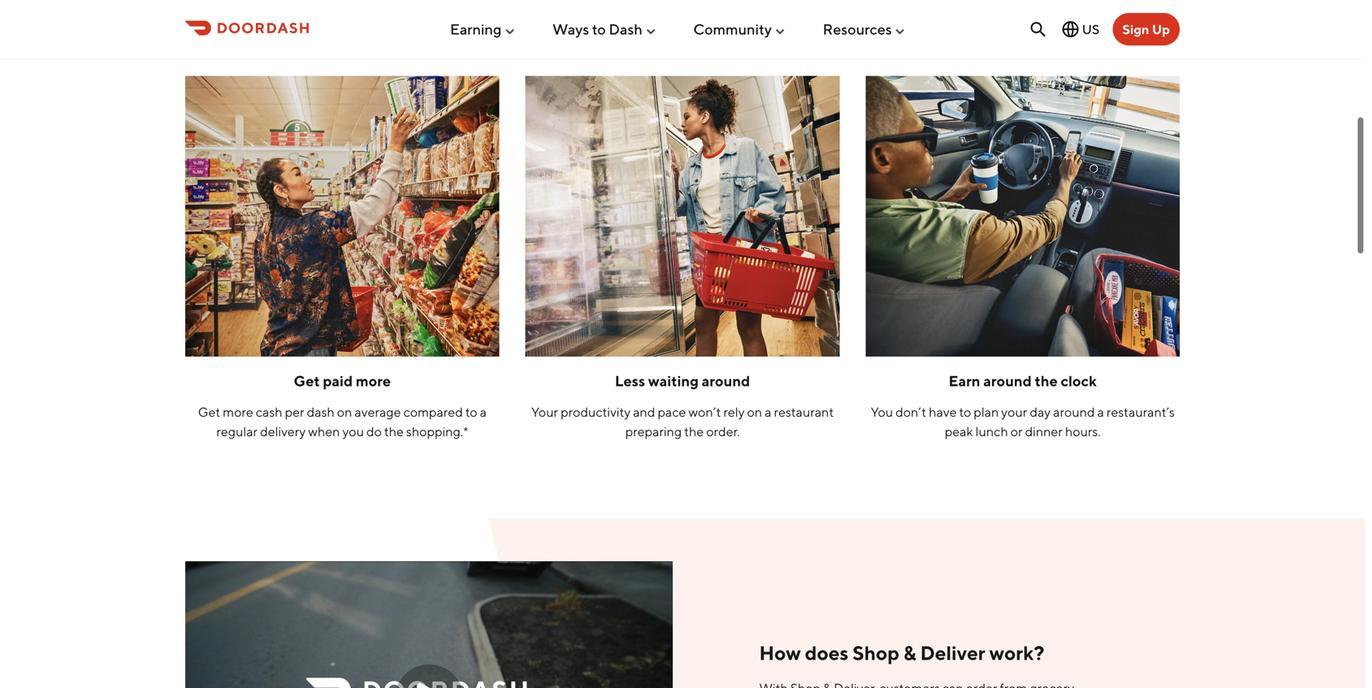 Task type: vqa. For each thing, say whether or not it's contained in the screenshot.
hours.
yes



Task type: describe. For each thing, give the bounding box(es) containing it.
sign up button
[[1113, 13, 1180, 46]]

deliver for work?
[[921, 642, 986, 665]]

ways to dash link
[[553, 14, 657, 44]]

get more cash per dash on average compared to a regular delivery when you do the shopping.*
[[198, 405, 487, 440]]

why accept shop & deliver orders?
[[437, 15, 929, 50]]

does
[[805, 642, 849, 665]]

delivery
[[260, 424, 306, 440]]

average
[[355, 405, 401, 420]]

when
[[308, 424, 340, 440]]

hours.
[[1066, 424, 1101, 440]]

ways
[[553, 20, 589, 38]]

to inside get more cash per dash on average compared to a regular delivery when you do the shopping.*
[[466, 405, 478, 420]]

restaurant
[[774, 405, 834, 420]]

a inside you don't have to plan your day around a restaurant's peak lunch or dinner hours.
[[1098, 405, 1105, 420]]

shop for does
[[853, 642, 900, 665]]

you
[[871, 405, 893, 420]]

get for get paid more
[[294, 372, 320, 390]]

shopping.*
[[406, 424, 469, 440]]

on inside your productivity and pace won't rely on a restaurant preparing the order.
[[747, 405, 763, 420]]

per
[[285, 405, 304, 420]]

more inside get more cash per dash on average compared to a regular delivery when you do the shopping.*
[[223, 405, 253, 420]]

plan
[[974, 405, 999, 420]]

day
[[1030, 405, 1051, 420]]

or
[[1011, 424, 1023, 440]]

1 horizontal spatial more
[[356, 372, 391, 390]]

order.
[[707, 424, 740, 440]]

resources
[[823, 20, 892, 38]]

and
[[633, 405, 655, 420]]

productivity
[[561, 405, 631, 420]]

orders?
[[817, 15, 929, 50]]

a inside get more cash per dash on average compared to a regular delivery when you do the shopping.*
[[480, 405, 487, 420]]

globe line image
[[1061, 20, 1081, 39]]

how
[[760, 642, 801, 665]]

get for get more cash per dash on average compared to a regular delivery when you do the shopping.*
[[198, 405, 220, 420]]

dash
[[609, 20, 643, 38]]

preparing
[[626, 424, 682, 440]]

restaurant's
[[1107, 405, 1175, 420]]

how does shop & deliver work?
[[760, 642, 1045, 665]]

your
[[532, 405, 558, 420]]

earning link
[[450, 14, 516, 44]]

less
[[615, 372, 646, 390]]

community link
[[694, 14, 787, 44]]

your
[[1002, 405, 1028, 420]]

paid
[[323, 372, 353, 390]]

earn
[[949, 372, 981, 390]]

community
[[694, 20, 772, 38]]

work?
[[990, 642, 1045, 665]]

peak
[[945, 424, 974, 440]]

the inside get more cash per dash on average compared to a regular delivery when you do the shopping.*
[[384, 424, 404, 440]]

ways to dash
[[553, 20, 643, 38]]

dx s&d shopping image
[[185, 76, 500, 357]]

pace
[[658, 405, 686, 420]]

& for accept
[[689, 15, 708, 50]]



Task type: locate. For each thing, give the bounding box(es) containing it.
3 a from the left
[[1098, 405, 1105, 420]]

1 on from the left
[[337, 405, 352, 420]]

the up day
[[1035, 372, 1058, 390]]

sign up
[[1123, 22, 1171, 37]]

1 horizontal spatial a
[[765, 405, 772, 420]]

&
[[689, 15, 708, 50], [904, 642, 917, 665]]

0 vertical spatial get
[[294, 372, 320, 390]]

clock
[[1061, 372, 1097, 390]]

get left paid
[[294, 372, 320, 390]]

shop right the ways
[[612, 15, 683, 50]]

to up peak
[[960, 405, 972, 420]]

& for does
[[904, 642, 917, 665]]

dinner
[[1026, 424, 1063, 440]]

have
[[929, 405, 957, 420]]

1 vertical spatial more
[[223, 405, 253, 420]]

accept
[[508, 15, 606, 50]]

around
[[702, 372, 750, 390], [984, 372, 1032, 390], [1054, 405, 1095, 420]]

1 horizontal spatial shop
[[853, 642, 900, 665]]

0 horizontal spatial on
[[337, 405, 352, 420]]

don't
[[896, 405, 927, 420]]

around inside you don't have to plan your day around a restaurant's peak lunch or dinner hours.
[[1054, 405, 1095, 420]]

2 horizontal spatial the
[[1035, 372, 1058, 390]]

dx s&d driving image
[[866, 76, 1180, 357]]

0 horizontal spatial the
[[384, 424, 404, 440]]

0 horizontal spatial a
[[480, 405, 487, 420]]

the
[[1035, 372, 1058, 390], [384, 424, 404, 440], [685, 424, 704, 440]]

do
[[367, 424, 382, 440]]

lunch
[[976, 424, 1009, 440]]

a
[[480, 405, 487, 420], [765, 405, 772, 420], [1098, 405, 1105, 420]]

1 vertical spatial shop
[[853, 642, 900, 665]]

shop for accept
[[612, 15, 683, 50]]

get paid more
[[294, 372, 391, 390]]

rely
[[724, 405, 745, 420]]

on up you
[[337, 405, 352, 420]]

0 vertical spatial &
[[689, 15, 708, 50]]

around up rely
[[702, 372, 750, 390]]

us
[[1082, 22, 1100, 37]]

your productivity and pace won't rely on a restaurant preparing the order.
[[532, 405, 834, 440]]

on right rely
[[747, 405, 763, 420]]

on inside get more cash per dash on average compared to a regular delivery when you do the shopping.*
[[337, 405, 352, 420]]

0 horizontal spatial around
[[702, 372, 750, 390]]

0 horizontal spatial deliver
[[714, 15, 811, 50]]

a up hours.
[[1098, 405, 1105, 420]]

get
[[294, 372, 320, 390], [198, 405, 220, 420]]

a inside your productivity and pace won't rely on a restaurant preparing the order.
[[765, 405, 772, 420]]

deliver for orders?
[[714, 15, 811, 50]]

0 horizontal spatial &
[[689, 15, 708, 50]]

2 horizontal spatial to
[[960, 405, 972, 420]]

2 on from the left
[[747, 405, 763, 420]]

2 a from the left
[[765, 405, 772, 420]]

earn around the clock
[[949, 372, 1097, 390]]

dash
[[307, 405, 335, 420]]

get up 'regular'
[[198, 405, 220, 420]]

on
[[337, 405, 352, 420], [747, 405, 763, 420]]

earning
[[450, 20, 502, 38]]

get inside get more cash per dash on average compared to a regular delivery when you do the shopping.*
[[198, 405, 220, 420]]

0 vertical spatial shop
[[612, 15, 683, 50]]

regular
[[217, 424, 258, 440]]

1 horizontal spatial &
[[904, 642, 917, 665]]

1 vertical spatial &
[[904, 642, 917, 665]]

0 horizontal spatial to
[[466, 405, 478, 420]]

dx s&d basket image
[[526, 76, 840, 357]]

to inside you don't have to plan your day around a restaurant's peak lunch or dinner hours.
[[960, 405, 972, 420]]

1 horizontal spatial the
[[685, 424, 704, 440]]

shop right does
[[853, 642, 900, 665]]

compared
[[404, 405, 463, 420]]

around up hours.
[[1054, 405, 1095, 420]]

1 horizontal spatial to
[[592, 20, 606, 38]]

1 horizontal spatial on
[[747, 405, 763, 420]]

why
[[437, 15, 502, 50]]

a right compared
[[480, 405, 487, 420]]

to inside ways to dash link
[[592, 20, 606, 38]]

the right do on the left bottom of page
[[384, 424, 404, 440]]

around up your
[[984, 372, 1032, 390]]

0 horizontal spatial get
[[198, 405, 220, 420]]

1 vertical spatial deliver
[[921, 642, 986, 665]]

deliver
[[714, 15, 811, 50], [921, 642, 986, 665]]

0 horizontal spatial more
[[223, 405, 253, 420]]

2 horizontal spatial a
[[1098, 405, 1105, 420]]

1 horizontal spatial deliver
[[921, 642, 986, 665]]

to left dash
[[592, 20, 606, 38]]

0 vertical spatial deliver
[[714, 15, 811, 50]]

a right rely
[[765, 405, 772, 420]]

to
[[592, 20, 606, 38], [466, 405, 478, 420], [960, 405, 972, 420]]

to right compared
[[466, 405, 478, 420]]

1 horizontal spatial around
[[984, 372, 1032, 390]]

cash
[[256, 405, 283, 420]]

you
[[343, 424, 364, 440]]

1 vertical spatial get
[[198, 405, 220, 420]]

shop
[[612, 15, 683, 50], [853, 642, 900, 665]]

more
[[356, 372, 391, 390], [223, 405, 253, 420]]

you don't have to plan your day around a restaurant's peak lunch or dinner hours.
[[871, 405, 1175, 440]]

more up average
[[356, 372, 391, 390]]

less waiting around
[[615, 372, 750, 390]]

the down won't
[[685, 424, 704, 440]]

waiting
[[648, 372, 699, 390]]

sign
[[1123, 22, 1150, 37]]

the inside your productivity and pace won't rely on a restaurant preparing the order.
[[685, 424, 704, 440]]

won't
[[689, 405, 721, 420]]

up
[[1152, 22, 1171, 37]]

1 a from the left
[[480, 405, 487, 420]]

0 vertical spatial more
[[356, 372, 391, 390]]

0 horizontal spatial shop
[[612, 15, 683, 50]]

2 horizontal spatial around
[[1054, 405, 1095, 420]]

more up 'regular'
[[223, 405, 253, 420]]

resources link
[[823, 14, 907, 44]]

1 horizontal spatial get
[[294, 372, 320, 390]]



